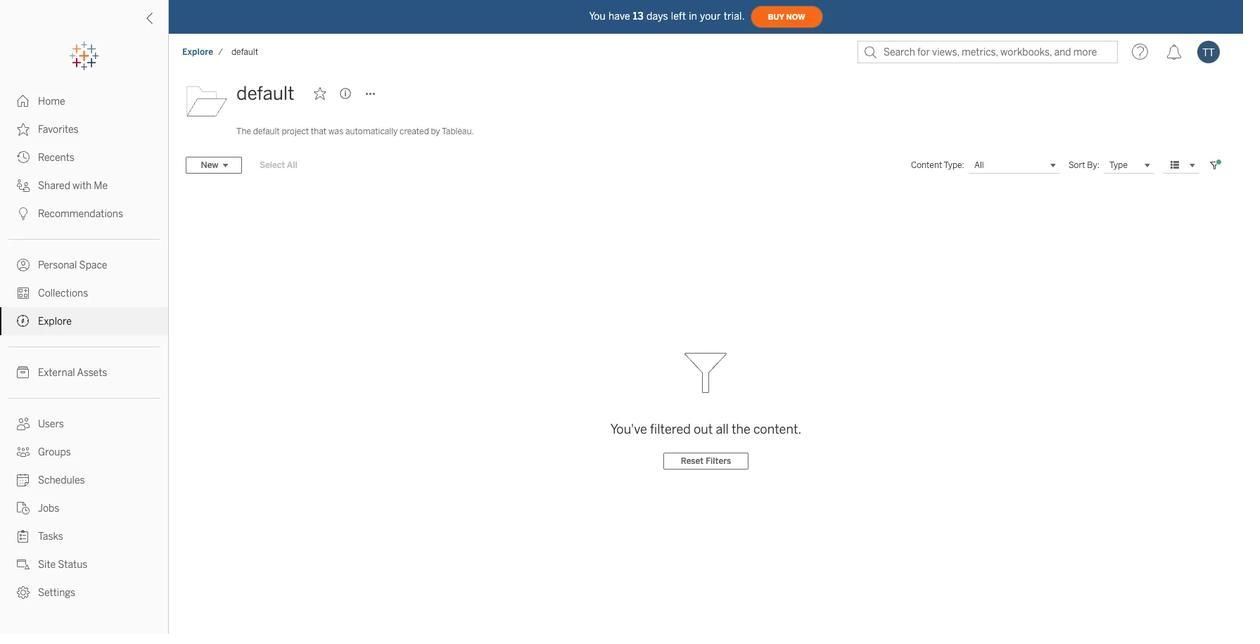 Task type: describe. For each thing, give the bounding box(es) containing it.
trial.
[[724, 10, 745, 22]]

favorites
[[38, 124, 79, 136]]

0 vertical spatial default
[[232, 47, 258, 57]]

2 vertical spatial default
[[253, 127, 280, 137]]

the
[[732, 422, 751, 438]]

content
[[911, 160, 942, 170]]

content.
[[754, 422, 802, 438]]

/
[[218, 47, 223, 57]]

jobs link
[[0, 495, 168, 523]]

days
[[647, 10, 668, 22]]

content type:
[[911, 160, 965, 170]]

out
[[694, 422, 713, 438]]

main navigation. press the up and down arrow keys to access links. element
[[0, 87, 168, 607]]

in
[[689, 10, 697, 22]]

all button
[[969, 157, 1060, 174]]

all
[[716, 422, 729, 438]]

external assets
[[38, 367, 107, 379]]

explore for explore
[[38, 316, 72, 328]]

users
[[38, 419, 64, 431]]

by:
[[1087, 160, 1100, 170]]

external assets link
[[0, 359, 168, 387]]

buy now button
[[751, 6, 823, 28]]

the
[[236, 127, 251, 137]]

reset filters
[[681, 457, 731, 467]]

you've
[[611, 422, 647, 438]]

the default project that was automatically created by tableau.
[[236, 127, 474, 137]]

automatically
[[345, 127, 398, 137]]

collections
[[38, 288, 88, 300]]

groups
[[38, 447, 71, 459]]

settings
[[38, 588, 75, 600]]

your
[[700, 10, 721, 22]]

shared with me link
[[0, 172, 168, 200]]

by text only_f5he34f image for users
[[17, 418, 30, 431]]

type
[[1110, 160, 1128, 170]]

by text only_f5he34f image for settings
[[17, 587, 30, 600]]

type:
[[944, 160, 965, 170]]

select all
[[260, 160, 297, 170]]

personal space link
[[0, 251, 168, 279]]

space
[[79, 260, 107, 272]]

recents link
[[0, 144, 168, 172]]

settings link
[[0, 579, 168, 607]]

reset
[[681, 457, 704, 467]]

by text only_f5he34f image for jobs
[[17, 502, 30, 515]]

home link
[[0, 87, 168, 115]]

project image
[[186, 80, 228, 122]]

site status link
[[0, 551, 168, 579]]

by text only_f5he34f image for shared with me
[[17, 179, 30, 192]]

shared
[[38, 180, 70, 192]]

me
[[94, 180, 108, 192]]

schedules
[[38, 475, 85, 487]]

all inside popup button
[[975, 160, 984, 170]]

default element
[[227, 47, 263, 57]]

groups link
[[0, 438, 168, 467]]

was
[[328, 127, 344, 137]]

have
[[609, 10, 630, 22]]

by text only_f5he34f image for personal space
[[17, 259, 30, 272]]

now
[[787, 12, 805, 21]]

shared with me
[[38, 180, 108, 192]]

home
[[38, 96, 65, 108]]

you
[[589, 10, 606, 22]]

assets
[[77, 367, 107, 379]]



Task type: locate. For each thing, give the bounding box(es) containing it.
recents
[[38, 152, 74, 164]]

by text only_f5he34f image inside site status link
[[17, 559, 30, 571]]

by text only_f5he34f image left the recommendations
[[17, 208, 30, 220]]

explore
[[182, 47, 213, 57], [38, 316, 72, 328]]

9 by text only_f5he34f image from the top
[[17, 446, 30, 459]]

that
[[311, 127, 327, 137]]

by text only_f5he34f image inside shared with me link
[[17, 179, 30, 192]]

by text only_f5he34f image for groups
[[17, 446, 30, 459]]

by text only_f5he34f image for tasks
[[17, 531, 30, 543]]

by text only_f5he34f image inside home link
[[17, 95, 30, 108]]

10 by text only_f5he34f image from the top
[[17, 474, 30, 487]]

6 by text only_f5he34f image from the top
[[17, 315, 30, 328]]

tableau.
[[442, 127, 474, 137]]

schedules link
[[0, 467, 168, 495]]

1 vertical spatial explore link
[[0, 308, 168, 336]]

site
[[38, 559, 56, 571]]

4 by text only_f5he34f image from the top
[[17, 259, 30, 272]]

5 by text only_f5he34f image from the top
[[17, 587, 30, 600]]

0 horizontal spatial explore
[[38, 316, 72, 328]]

by text only_f5he34f image left settings
[[17, 587, 30, 600]]

by text only_f5he34f image for site status
[[17, 559, 30, 571]]

all right 'select'
[[287, 160, 297, 170]]

1 horizontal spatial explore
[[182, 47, 213, 57]]

personal space
[[38, 260, 107, 272]]

site status
[[38, 559, 88, 571]]

0 horizontal spatial all
[[287, 160, 297, 170]]

by text only_f5he34f image for collections
[[17, 287, 30, 300]]

type button
[[1104, 157, 1155, 174]]

all inside 'button'
[[287, 160, 297, 170]]

sort
[[1069, 160, 1085, 170]]

recommendations link
[[0, 200, 168, 228]]

by
[[431, 127, 440, 137]]

by text only_f5he34f image for schedules
[[17, 474, 30, 487]]

left
[[671, 10, 686, 22]]

explore link
[[182, 46, 214, 58], [0, 308, 168, 336]]

favorites link
[[0, 115, 168, 144]]

by text only_f5he34f image for recommendations
[[17, 208, 30, 220]]

by text only_f5he34f image inside personal space link
[[17, 259, 30, 272]]

by text only_f5he34f image
[[17, 95, 30, 108], [17, 151, 30, 164], [17, 179, 30, 192], [17, 259, 30, 272], [17, 287, 30, 300], [17, 315, 30, 328], [17, 367, 30, 379], [17, 418, 30, 431], [17, 446, 30, 459], [17, 474, 30, 487], [17, 502, 30, 515]]

buy
[[768, 12, 784, 21]]

buy now
[[768, 12, 805, 21]]

explore /
[[182, 47, 223, 57]]

by text only_f5he34f image for recents
[[17, 151, 30, 164]]

0 vertical spatial explore link
[[182, 46, 214, 58]]

1 vertical spatial default
[[236, 82, 294, 105]]

personal
[[38, 260, 77, 272]]

1 by text only_f5he34f image from the top
[[17, 95, 30, 108]]

all
[[287, 160, 297, 170], [975, 160, 984, 170]]

jobs
[[38, 503, 59, 515]]

by text only_f5he34f image inside groups link
[[17, 446, 30, 459]]

0 horizontal spatial explore link
[[0, 308, 168, 336]]

by text only_f5he34f image for home
[[17, 95, 30, 108]]

by text only_f5he34f image for explore
[[17, 315, 30, 328]]

11 by text only_f5he34f image from the top
[[17, 502, 30, 515]]

tasks link
[[0, 523, 168, 551]]

explore for explore /
[[182, 47, 213, 57]]

by text only_f5he34f image inside collections link
[[17, 287, 30, 300]]

by text only_f5he34f image inside users link
[[17, 418, 30, 431]]

navigation panel element
[[0, 42, 168, 607]]

3 by text only_f5he34f image from the top
[[17, 179, 30, 192]]

project
[[282, 127, 309, 137]]

Search for views, metrics, workbooks, and more text field
[[858, 41, 1118, 63]]

8 by text only_f5he34f image from the top
[[17, 418, 30, 431]]

5 by text only_f5he34f image from the top
[[17, 287, 30, 300]]

by text only_f5he34f image inside schedules link
[[17, 474, 30, 487]]

by text only_f5he34f image inside tasks link
[[17, 531, 30, 543]]

by text only_f5he34f image inside recents 'link'
[[17, 151, 30, 164]]

all right type:
[[975, 160, 984, 170]]

you have 13 days left in your trial.
[[589, 10, 745, 22]]

external
[[38, 367, 75, 379]]

new button
[[186, 157, 242, 174]]

7 by text only_f5he34f image from the top
[[17, 367, 30, 379]]

explore left /
[[182, 47, 213, 57]]

select all button
[[251, 157, 307, 174]]

2 all from the left
[[975, 160, 984, 170]]

by text only_f5he34f image inside 'jobs' link
[[17, 502, 30, 515]]

1 horizontal spatial all
[[975, 160, 984, 170]]

1 vertical spatial explore
[[38, 316, 72, 328]]

by text only_f5he34f image left 'site'
[[17, 559, 30, 571]]

filters
[[706, 457, 731, 467]]

explore link left /
[[182, 46, 214, 58]]

with
[[73, 180, 92, 192]]

explore down collections
[[38, 316, 72, 328]]

by text only_f5he34f image inside "external assets" link
[[17, 367, 30, 379]]

by text only_f5he34f image for external assets
[[17, 367, 30, 379]]

list view image
[[1169, 159, 1181, 172]]

tasks
[[38, 531, 63, 543]]

1 by text only_f5he34f image from the top
[[17, 123, 30, 136]]

1 horizontal spatial explore link
[[182, 46, 214, 58]]

default right /
[[232, 47, 258, 57]]

3 by text only_f5he34f image from the top
[[17, 531, 30, 543]]

you've filtered out all the content.
[[611, 422, 802, 438]]

1 all from the left
[[287, 160, 297, 170]]

4 by text only_f5he34f image from the top
[[17, 559, 30, 571]]

by text only_f5he34f image left favorites
[[17, 123, 30, 136]]

by text only_f5he34f image inside settings link
[[17, 587, 30, 600]]

reset filters button
[[663, 453, 749, 470]]

default right the the
[[253, 127, 280, 137]]

default up the the
[[236, 82, 294, 105]]

recommendations
[[38, 208, 123, 220]]

collections link
[[0, 279, 168, 308]]

sort by:
[[1069, 160, 1100, 170]]

0 vertical spatial explore
[[182, 47, 213, 57]]

2 by text only_f5he34f image from the top
[[17, 208, 30, 220]]

filtered
[[650, 422, 691, 438]]

by text only_f5he34f image left tasks at the left bottom of the page
[[17, 531, 30, 543]]

new
[[201, 160, 218, 170]]

by text only_f5he34f image inside recommendations link
[[17, 208, 30, 220]]

13
[[633, 10, 644, 22]]

default
[[232, 47, 258, 57], [236, 82, 294, 105], [253, 127, 280, 137]]

select
[[260, 160, 285, 170]]

by text only_f5he34f image
[[17, 123, 30, 136], [17, 208, 30, 220], [17, 531, 30, 543], [17, 559, 30, 571], [17, 587, 30, 600]]

created
[[400, 127, 429, 137]]

by text only_f5he34f image for favorites
[[17, 123, 30, 136]]

by text only_f5he34f image inside favorites link
[[17, 123, 30, 136]]

explore link down collections
[[0, 308, 168, 336]]

explore inside main navigation. press the up and down arrow keys to access links. element
[[38, 316, 72, 328]]

status
[[58, 559, 88, 571]]

users link
[[0, 410, 168, 438]]

2 by text only_f5he34f image from the top
[[17, 151, 30, 164]]



Task type: vqa. For each thing, say whether or not it's contained in the screenshot.
Site Status
yes



